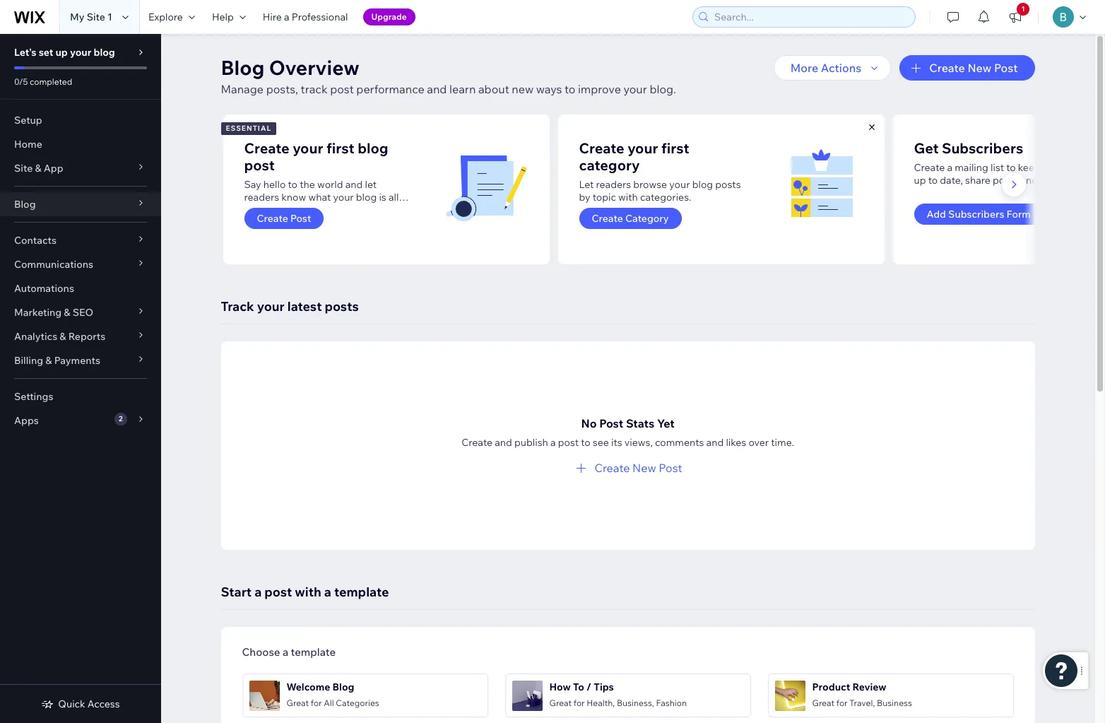Task type: locate. For each thing, give the bounding box(es) containing it.
what
[[309, 191, 331, 204]]

2 vertical spatial blog
[[333, 680, 355, 693]]

travel,
[[850, 697, 876, 708]]

posts right the share
[[993, 174, 1019, 187]]

for inside product review great for travel, business
[[837, 697, 848, 708]]

posts
[[993, 174, 1019, 187], [716, 178, 741, 191], [325, 298, 359, 315]]

blog up contacts
[[14, 198, 36, 211]]

& inside dropdown button
[[60, 330, 66, 343]]

a inside no post stats yet create and publish a post to see its views, comments and likes over time.
[[551, 436, 556, 449]]

quick access button
[[41, 698, 120, 711]]

health,
[[587, 697, 615, 708]]

learn
[[450, 82, 476, 96]]

for for product
[[837, 697, 848, 708]]

1 vertical spatial template
[[291, 646, 336, 659]]

1 horizontal spatial new
[[968, 61, 992, 75]]

seo
[[73, 306, 93, 319]]

1 vertical spatial create new post
[[595, 461, 683, 475]]

0 horizontal spatial for
[[311, 697, 322, 708]]

apps
[[14, 414, 39, 427]]

to left the
[[288, 178, 298, 191]]

1 horizontal spatial 1
[[1022, 4, 1026, 13]]

for inside how to / tips great for health, business, fashion
[[574, 697, 585, 708]]

post inside blog overview manage posts, track post performance and learn about new ways to improve your blog.
[[330, 82, 354, 96]]

subscribers for get
[[942, 139, 1024, 157]]

& for site
[[35, 162, 41, 175]]

about
[[479, 82, 510, 96]]

subscribers inside "get subscribers create a mailing list to keep readers up to date, share posts and more."
[[942, 139, 1024, 157]]

readers inside essential create your first blog post say hello to the world and let readers know what your blog is all about. create post
[[244, 191, 279, 204]]

0 vertical spatial create new post button
[[900, 55, 1035, 81]]

with inside create your first category let readers browse your blog posts by topic with categories.
[[619, 191, 638, 204]]

2 great from the left
[[550, 697, 572, 708]]

1 horizontal spatial readers
[[596, 178, 631, 191]]

create new post down 1 button
[[930, 61, 1018, 75]]

& for billing
[[45, 354, 52, 367]]

its
[[612, 436, 623, 449]]

0 vertical spatial up
[[56, 46, 68, 59]]

ways
[[536, 82, 562, 96]]

date,
[[940, 174, 964, 187]]

post inside no post stats yet create and publish a post to see its views, comments and likes over time.
[[600, 416, 624, 431]]

2 first from the left
[[662, 139, 690, 157]]

post inside essential create your first blog post say hello to the world and let readers know what your blog is all about. create post
[[291, 212, 311, 225]]

1 first from the left
[[327, 139, 355, 157]]

posts right categories.
[[716, 178, 741, 191]]

& right billing
[[45, 354, 52, 367]]

blog button
[[0, 192, 161, 216]]

time.
[[772, 436, 795, 449]]

0 horizontal spatial create new post
[[595, 461, 683, 475]]

to inside blog overview manage posts, track post performance and learn about new ways to improve your blog.
[[565, 82, 576, 96]]

settings link
[[0, 385, 161, 409]]

new
[[968, 61, 992, 75], [633, 461, 657, 475]]

sidebar element
[[0, 34, 161, 723]]

0 horizontal spatial first
[[327, 139, 355, 157]]

to right the list
[[1007, 161, 1016, 174]]

readers inside create your first category let readers browse your blog posts by topic with categories.
[[596, 178, 631, 191]]

up inside "get subscribers create a mailing list to keep readers up to date, share posts and more."
[[915, 174, 927, 187]]

for for welcome
[[311, 697, 322, 708]]

create new post button down 1 button
[[900, 55, 1035, 81]]

payments
[[54, 354, 100, 367]]

post right track
[[330, 82, 354, 96]]

readers
[[1043, 161, 1079, 174], [596, 178, 631, 191], [244, 191, 279, 204]]

blog down the my site 1 at the top of page
[[94, 46, 115, 59]]

1 vertical spatial site
[[14, 162, 33, 175]]

create inside create your first category let readers browse your blog posts by topic with categories.
[[579, 139, 625, 157]]

more actions
[[791, 61, 862, 75]]

and left likes
[[707, 436, 724, 449]]

1 horizontal spatial for
[[574, 697, 585, 708]]

readers right keep
[[1043, 161, 1079, 174]]

your right track
[[257, 298, 285, 315]]

1 horizontal spatial first
[[662, 139, 690, 157]]

your inside sidebar element
[[70, 46, 91, 59]]

post
[[330, 82, 354, 96], [244, 156, 275, 174], [558, 436, 579, 449], [265, 584, 292, 600]]

blog overview.dealer.create category.title image
[[779, 142, 864, 227]]

with
[[619, 191, 638, 204], [295, 584, 322, 600]]

categories.
[[641, 191, 692, 204]]

for down product
[[837, 697, 848, 708]]

your up "browse"
[[628, 139, 659, 157]]

category
[[626, 212, 669, 225]]

site right my
[[87, 11, 105, 23]]

0 vertical spatial subscribers
[[942, 139, 1024, 157]]

great down product
[[813, 697, 835, 708]]

subscribers up mailing
[[942, 139, 1024, 157]]

review
[[853, 680, 887, 693]]

list
[[221, 115, 1106, 264]]

great down how
[[550, 697, 572, 708]]

and left the learn
[[427, 82, 447, 96]]

2 horizontal spatial readers
[[1043, 161, 1079, 174]]

help button
[[204, 0, 254, 34]]

create inside no post stats yet create and publish a post to see its views, comments and likes over time.
[[462, 436, 493, 449]]

posts right latest
[[325, 298, 359, 315]]

subscribers down the share
[[949, 208, 1005, 221]]

1 horizontal spatial site
[[87, 11, 105, 23]]

your left "blog."
[[624, 82, 647, 96]]

blog inside blog dropdown button
[[14, 198, 36, 211]]

create new post down views,
[[595, 461, 683, 475]]

no post stats yet create and publish a post to see its views, comments and likes over time.
[[462, 416, 795, 449]]

readers down category
[[596, 178, 631, 191]]

with up the 'choose a template'
[[295, 584, 322, 600]]

to left see
[[581, 436, 591, 449]]

track
[[221, 298, 254, 315]]

0 horizontal spatial great
[[287, 697, 309, 708]]

1 vertical spatial up
[[915, 174, 927, 187]]

subscribers
[[942, 139, 1024, 157], [949, 208, 1005, 221]]

add
[[927, 208, 947, 221]]

create new post button down views,
[[574, 460, 683, 477]]

track your latest posts
[[221, 298, 359, 315]]

home
[[14, 138, 42, 151]]

with up create category button
[[619, 191, 638, 204]]

blog up manage
[[221, 55, 265, 80]]

access
[[88, 698, 120, 711]]

0 horizontal spatial readers
[[244, 191, 279, 204]]

by
[[579, 191, 591, 204]]

your
[[70, 46, 91, 59], [624, 82, 647, 96], [293, 139, 323, 157], [628, 139, 659, 157], [670, 178, 690, 191], [333, 191, 354, 204], [257, 298, 285, 315]]

world
[[317, 178, 343, 191]]

2 horizontal spatial blog
[[333, 680, 355, 693]]

2 for from the left
[[574, 697, 585, 708]]

& inside dropdown button
[[45, 354, 52, 367]]

upgrade button
[[363, 8, 416, 25]]

first inside create your first category let readers browse your blog posts by topic with categories.
[[662, 139, 690, 157]]

&
[[35, 162, 41, 175], [64, 306, 70, 319], [60, 330, 66, 343], [45, 354, 52, 367]]

to right ways
[[565, 82, 576, 96]]

1 vertical spatial subscribers
[[949, 208, 1005, 221]]

all
[[324, 697, 334, 708]]

more.
[[1041, 174, 1067, 187]]

blog inside welcome blog great for all categories
[[333, 680, 355, 693]]

post down the know
[[291, 212, 311, 225]]

share
[[966, 174, 991, 187]]

1 horizontal spatial up
[[915, 174, 927, 187]]

help
[[212, 11, 234, 23]]

analytics
[[14, 330, 57, 343]]

post up 'its'
[[600, 416, 624, 431]]

readers up the create post button
[[244, 191, 279, 204]]

up left the date, at top right
[[915, 174, 927, 187]]

& left seo
[[64, 306, 70, 319]]

2 horizontal spatial for
[[837, 697, 848, 708]]

2 horizontal spatial posts
[[993, 174, 1019, 187]]

1 inside button
[[1022, 4, 1026, 13]]

0 horizontal spatial posts
[[325, 298, 359, 315]]

blog overview.dealer.create first post.title image
[[444, 142, 528, 227]]

hire
[[263, 11, 282, 23]]

blog right categories.
[[693, 178, 713, 191]]

say
[[244, 178, 261, 191]]

let's
[[14, 46, 36, 59]]

2 horizontal spatial great
[[813, 697, 835, 708]]

0 horizontal spatial create new post button
[[574, 460, 683, 477]]

& inside "popup button"
[[35, 162, 41, 175]]

Search... field
[[711, 7, 911, 27]]

1 vertical spatial blog
[[14, 198, 36, 211]]

for left the all
[[311, 697, 322, 708]]

analytics & reports button
[[0, 325, 161, 349]]

stats
[[626, 416, 655, 431]]

list
[[991, 161, 1005, 174]]

see
[[593, 436, 609, 449]]

1 great from the left
[[287, 697, 309, 708]]

1 horizontal spatial blog
[[221, 55, 265, 80]]

up inside sidebar element
[[56, 46, 68, 59]]

to left the date, at top right
[[929, 174, 938, 187]]

1 vertical spatial new
[[633, 461, 657, 475]]

great inside how to / tips great for health, business, fashion
[[550, 697, 572, 708]]

and inside blog overview manage posts, track post performance and learn about new ways to improve your blog.
[[427, 82, 447, 96]]

readers inside "get subscribers create a mailing list to keep readers up to date, share posts and more."
[[1043, 161, 1079, 174]]

and left more.
[[1021, 174, 1039, 187]]

likes
[[726, 436, 747, 449]]

browse
[[634, 178, 668, 191]]

0 horizontal spatial site
[[14, 162, 33, 175]]

and left let
[[346, 178, 363, 191]]

1 horizontal spatial with
[[619, 191, 638, 204]]

upgrade
[[372, 11, 407, 22]]

latest
[[288, 298, 322, 315]]

the
[[300, 178, 315, 191]]

for inside welcome blog great for all categories
[[311, 697, 322, 708]]

blog inside create your first category let readers browse your blog posts by topic with categories.
[[693, 178, 713, 191]]

posts,
[[266, 82, 298, 96]]

1 horizontal spatial great
[[550, 697, 572, 708]]

0 horizontal spatial new
[[633, 461, 657, 475]]

subscribers inside button
[[949, 208, 1005, 221]]

site down the home
[[14, 162, 33, 175]]

setup link
[[0, 108, 161, 132]]

blog
[[221, 55, 265, 80], [14, 198, 36, 211], [333, 680, 355, 693]]

0 vertical spatial with
[[619, 191, 638, 204]]

blog inside blog overview manage posts, track post performance and learn about new ways to improve your blog.
[[221, 55, 265, 80]]

for down to
[[574, 697, 585, 708]]

categories
[[336, 697, 379, 708]]

up right set
[[56, 46, 68, 59]]

set
[[39, 46, 53, 59]]

& for analytics
[[60, 330, 66, 343]]

1 for from the left
[[311, 697, 322, 708]]

& left the app
[[35, 162, 41, 175]]

blog
[[94, 46, 115, 59], [358, 139, 389, 157], [693, 178, 713, 191], [356, 191, 377, 204]]

up
[[56, 46, 68, 59], [915, 174, 927, 187]]

post up say
[[244, 156, 275, 174]]

for
[[311, 697, 322, 708], [574, 697, 585, 708], [837, 697, 848, 708]]

great down welcome
[[287, 697, 309, 708]]

0 vertical spatial new
[[968, 61, 992, 75]]

add subscribers form button
[[915, 204, 1044, 225]]

great inside product review great for travel, business
[[813, 697, 835, 708]]

first up world
[[327, 139, 355, 157]]

1 horizontal spatial posts
[[716, 178, 741, 191]]

3 for from the left
[[837, 697, 848, 708]]

a
[[284, 11, 290, 23], [948, 161, 953, 174], [551, 436, 556, 449], [255, 584, 262, 600], [324, 584, 332, 600], [283, 646, 289, 659]]

great inside welcome blog great for all categories
[[287, 697, 309, 708]]

product
[[813, 680, 851, 693]]

& inside popup button
[[64, 306, 70, 319]]

create category button
[[579, 208, 682, 229]]

keep
[[1019, 161, 1041, 174]]

product review great for travel, business
[[813, 680, 913, 708]]

post inside no post stats yet create and publish a post to see its views, comments and likes over time.
[[558, 436, 579, 449]]

your right set
[[70, 46, 91, 59]]

0 horizontal spatial blog
[[14, 198, 36, 211]]

0 vertical spatial create new post
[[930, 61, 1018, 75]]

0 vertical spatial blog
[[221, 55, 265, 80]]

billing
[[14, 354, 43, 367]]

0 horizontal spatial up
[[56, 46, 68, 59]]

blog up categories on the bottom left
[[333, 680, 355, 693]]

first up "browse"
[[662, 139, 690, 157]]

blog inside sidebar element
[[94, 46, 115, 59]]

& left the reports
[[60, 330, 66, 343]]

1 horizontal spatial create new post
[[930, 61, 1018, 75]]

post left see
[[558, 436, 579, 449]]

0 horizontal spatial with
[[295, 584, 322, 600]]

3 great from the left
[[813, 697, 835, 708]]

posts inside create your first category let readers browse your blog posts by topic with categories.
[[716, 178, 741, 191]]

post inside essential create your first blog post say hello to the world and let readers know what your blog is all about. create post
[[244, 156, 275, 174]]

0 vertical spatial template
[[334, 584, 389, 600]]



Task type: describe. For each thing, give the bounding box(es) containing it.
manage
[[221, 82, 264, 96]]

first inside essential create your first blog post say hello to the world and let readers know what your blog is all about. create post
[[327, 139, 355, 157]]

let
[[365, 178, 377, 191]]

site inside "popup button"
[[14, 162, 33, 175]]

views,
[[625, 436, 653, 449]]

business
[[877, 697, 913, 708]]

get
[[915, 139, 939, 157]]

hello
[[264, 178, 286, 191]]

start a post with a template
[[221, 584, 389, 600]]

1 button
[[1000, 0, 1032, 34]]

no
[[581, 416, 597, 431]]

billing & payments button
[[0, 349, 161, 373]]

communications button
[[0, 252, 161, 276]]

create new post for bottommost "create new post" button
[[595, 461, 683, 475]]

1 horizontal spatial create new post button
[[900, 55, 1035, 81]]

marketing & seo button
[[0, 300, 161, 325]]

how
[[550, 680, 571, 693]]

quick access
[[58, 698, 120, 711]]

welcome
[[287, 680, 330, 693]]

post down comments
[[659, 461, 683, 475]]

great for product review
[[813, 697, 835, 708]]

hire a professional
[[263, 11, 348, 23]]

and inside "get subscribers create a mailing list to keep readers up to date, share posts and more."
[[1021, 174, 1039, 187]]

communications
[[14, 258, 93, 271]]

actions
[[821, 61, 862, 75]]

home link
[[0, 132, 161, 156]]

to
[[573, 680, 585, 693]]

is
[[379, 191, 387, 204]]

new for "create new post" button to the right
[[968, 61, 992, 75]]

add subscribers form
[[927, 208, 1031, 221]]

to inside essential create your first blog post say hello to the world and let readers know what your blog is all about. create post
[[288, 178, 298, 191]]

more actions button
[[774, 55, 892, 81]]

blog up let
[[358, 139, 389, 157]]

comments
[[655, 436, 704, 449]]

create category
[[592, 212, 669, 225]]

about.
[[244, 204, 274, 216]]

new for bottommost "create new post" button
[[633, 461, 657, 475]]

0/5 completed
[[14, 76, 72, 87]]

create inside button
[[592, 212, 623, 225]]

setup
[[14, 114, 42, 127]]

2
[[119, 414, 123, 423]]

subscribers for add
[[949, 208, 1005, 221]]

post down 1 button
[[995, 61, 1018, 75]]

explore
[[148, 11, 183, 23]]

more
[[791, 61, 819, 75]]

and left the publish in the bottom left of the page
[[495, 436, 512, 449]]

form
[[1007, 208, 1031, 221]]

know
[[282, 191, 306, 204]]

welcome blog great for all categories
[[287, 680, 379, 708]]

over
[[749, 436, 769, 449]]

quick
[[58, 698, 85, 711]]

create post button
[[244, 208, 324, 229]]

essential create your first blog post say hello to the world and let readers know what your blog is all about. create post
[[226, 124, 399, 225]]

fashion
[[656, 697, 687, 708]]

business,
[[617, 697, 654, 708]]

blog for blog overview manage posts, track post performance and learn about new ways to improve your blog.
[[221, 55, 265, 80]]

get subscribers create a mailing list to keep readers up to date, share posts and more.
[[915, 139, 1079, 187]]

blog left 'is'
[[356, 191, 377, 204]]

0 horizontal spatial 1
[[107, 11, 112, 23]]

my site 1
[[70, 11, 112, 23]]

your right "what"
[[333, 191, 354, 204]]

great for welcome blog
[[287, 697, 309, 708]]

blog for blog
[[14, 198, 36, 211]]

site & app
[[14, 162, 63, 175]]

overview
[[269, 55, 360, 80]]

1 vertical spatial create new post button
[[574, 460, 683, 477]]

1 vertical spatial with
[[295, 584, 322, 600]]

0/5
[[14, 76, 28, 87]]

marketing & seo
[[14, 306, 93, 319]]

0 vertical spatial site
[[87, 11, 105, 23]]

create inside "get subscribers create a mailing list to keep readers up to date, share posts and more."
[[915, 161, 945, 174]]

post right start
[[265, 584, 292, 600]]

reports
[[68, 330, 105, 343]]

list containing create your first blog post
[[221, 115, 1106, 264]]

mailing
[[955, 161, 989, 174]]

marketing
[[14, 306, 62, 319]]

a inside "get subscribers create a mailing list to keep readers up to date, share posts and more."
[[948, 161, 953, 174]]

track
[[301, 82, 328, 96]]

start
[[221, 584, 252, 600]]

contacts button
[[0, 228, 161, 252]]

all
[[389, 191, 399, 204]]

blog.
[[650, 82, 677, 96]]

your up the
[[293, 139, 323, 157]]

to inside no post stats yet create and publish a post to see its views, comments and likes over time.
[[581, 436, 591, 449]]

/
[[587, 680, 592, 693]]

blog overview manage posts, track post performance and learn about new ways to improve your blog.
[[221, 55, 677, 96]]

completed
[[30, 76, 72, 87]]

new
[[512, 82, 534, 96]]

settings
[[14, 390, 53, 403]]

contacts
[[14, 234, 57, 247]]

hire a professional link
[[254, 0, 357, 34]]

performance
[[357, 82, 425, 96]]

let
[[579, 178, 594, 191]]

your inside blog overview manage posts, track post performance and learn about new ways to improve your blog.
[[624, 82, 647, 96]]

my
[[70, 11, 84, 23]]

and inside essential create your first blog post say hello to the world and let readers know what your blog is all about. create post
[[346, 178, 363, 191]]

your right "browse"
[[670, 178, 690, 191]]

essential
[[226, 124, 272, 133]]

posts inside "get subscribers create a mailing list to keep readers up to date, share posts and more."
[[993, 174, 1019, 187]]

create your first category let readers browse your blog posts by topic with categories.
[[579, 139, 741, 204]]

choose
[[242, 646, 280, 659]]

improve
[[578, 82, 621, 96]]

& for marketing
[[64, 306, 70, 319]]

site & app button
[[0, 156, 161, 180]]

automations link
[[0, 276, 161, 300]]

create new post for "create new post" button to the right
[[930, 61, 1018, 75]]



Task type: vqa. For each thing, say whether or not it's contained in the screenshot.
2
yes



